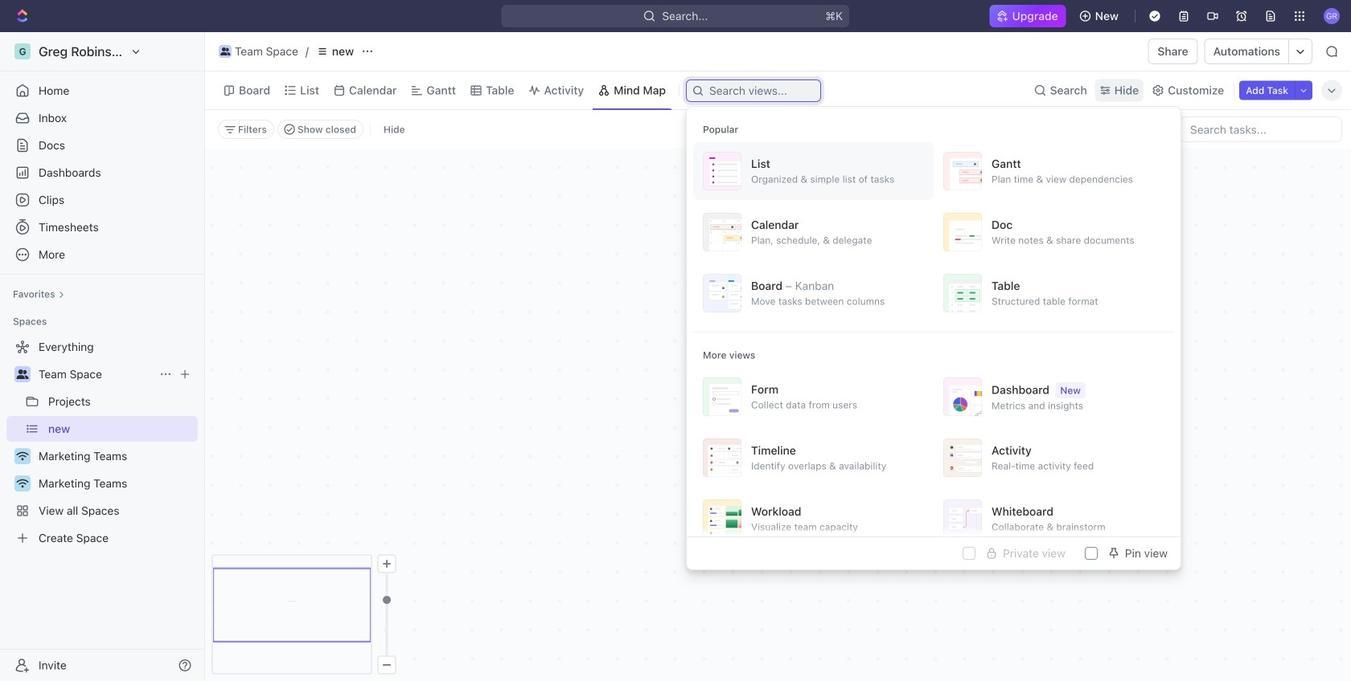 Task type: locate. For each thing, give the bounding box(es) containing it.
0 vertical spatial user group image
[[220, 47, 230, 55]]

0 horizontal spatial user group image
[[16, 370, 29, 380]]

timeline image
[[703, 439, 741, 478]]

whiteboard image
[[943, 500, 982, 539]]

table image
[[943, 274, 982, 313]]

1 vertical spatial user group image
[[16, 370, 29, 380]]

user group image
[[220, 47, 230, 55], [16, 370, 29, 380]]

doc image
[[943, 213, 982, 252]]

dashboard image
[[943, 378, 982, 417]]



Task type: vqa. For each thing, say whether or not it's contained in the screenshot.
Board icon
yes



Task type: describe. For each thing, give the bounding box(es) containing it.
activity image
[[943, 439, 982, 478]]

user group image inside sidebar navigation
[[16, 370, 29, 380]]

Search tasks... text field
[[1181, 117, 1341, 142]]

1 horizontal spatial user group image
[[220, 47, 230, 55]]

list image
[[703, 152, 741, 191]]

board image
[[703, 274, 741, 313]]

sidebar navigation
[[0, 32, 205, 682]]

calendar image
[[703, 213, 741, 252]]

workload image
[[703, 500, 741, 539]]

gantt image
[[943, 152, 982, 191]]

form image
[[703, 378, 741, 417]]

Search views... text field
[[709, 84, 815, 97]]



